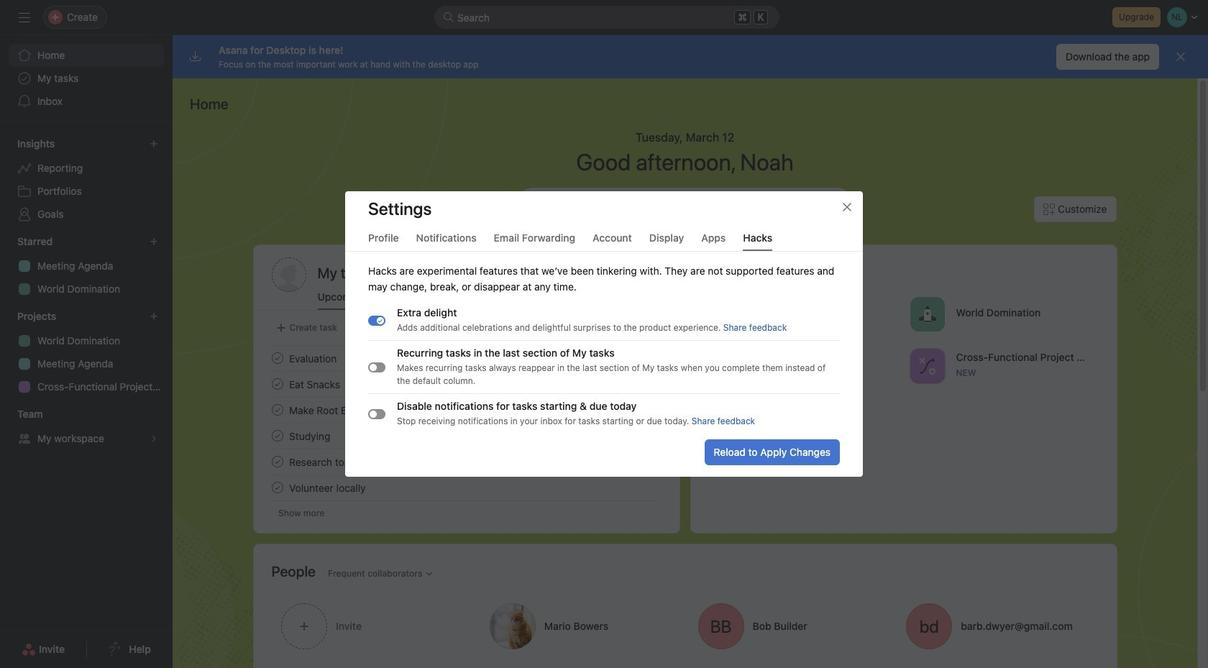 Task type: locate. For each thing, give the bounding box(es) containing it.
2 mark complete checkbox from the top
[[269, 427, 286, 445]]

2 vertical spatial switch
[[368, 409, 386, 419]]

0 vertical spatial mark complete checkbox
[[269, 350, 286, 367]]

mark complete image for 1st mark complete checkbox from the bottom of the page
[[269, 453, 286, 471]]

1 mark complete image from the top
[[269, 350, 286, 367]]

hide sidebar image
[[19, 12, 30, 23]]

2 vertical spatial mark complete checkbox
[[269, 453, 286, 471]]

add profile photo image
[[272, 258, 306, 292]]

0 vertical spatial mark complete image
[[269, 401, 286, 419]]

2 mark complete image from the top
[[269, 453, 286, 471]]

2 board image from the top
[[723, 409, 741, 426]]

1 vertical spatial switch
[[368, 362, 386, 372]]

mark complete image
[[269, 401, 286, 419], [269, 453, 286, 471]]

3 mark complete image from the top
[[269, 427, 286, 445]]

mark complete image for 2nd mark complete checkbox from the bottom of the page
[[269, 401, 286, 419]]

1 vertical spatial board image
[[723, 409, 741, 426]]

1 vertical spatial mark complete checkbox
[[269, 427, 286, 445]]

1 vertical spatial mark complete image
[[269, 453, 286, 471]]

rocket image
[[919, 305, 936, 323]]

teams element
[[0, 401, 173, 453]]

board image
[[723, 357, 741, 375], [723, 409, 741, 426]]

Mark complete checkbox
[[269, 350, 286, 367], [269, 427, 286, 445], [269, 479, 286, 496]]

switch
[[368, 316, 386, 326], [368, 362, 386, 372], [368, 409, 386, 419]]

1 vertical spatial mark complete checkbox
[[269, 401, 286, 419]]

1 mark complete image from the top
[[269, 401, 286, 419]]

4 mark complete image from the top
[[269, 479, 286, 496]]

Mark complete checkbox
[[269, 376, 286, 393], [269, 401, 286, 419], [269, 453, 286, 471]]

2 vertical spatial mark complete checkbox
[[269, 479, 286, 496]]

projects element
[[0, 304, 173, 401]]

prominent image
[[443, 12, 455, 23]]

mark complete image
[[269, 350, 286, 367], [269, 376, 286, 393], [269, 427, 286, 445], [269, 479, 286, 496]]

line_and_symbols image
[[919, 357, 936, 375]]

0 vertical spatial switch
[[368, 316, 386, 326]]

insights element
[[0, 131, 173, 229]]

0 vertical spatial mark complete checkbox
[[269, 376, 286, 393]]

0 vertical spatial board image
[[723, 357, 741, 375]]



Task type: vqa. For each thing, say whether or not it's contained in the screenshot.
Projects element
yes



Task type: describe. For each thing, give the bounding box(es) containing it.
1 mark complete checkbox from the top
[[269, 350, 286, 367]]

dismiss image
[[1176, 51, 1187, 63]]

global element
[[0, 35, 173, 122]]

1 board image from the top
[[723, 357, 741, 375]]

1 mark complete checkbox from the top
[[269, 376, 286, 393]]

3 mark complete checkbox from the top
[[269, 453, 286, 471]]

2 switch from the top
[[368, 362, 386, 372]]

2 mark complete image from the top
[[269, 376, 286, 393]]

starred element
[[0, 229, 173, 304]]

3 mark complete checkbox from the top
[[269, 479, 286, 496]]

3 switch from the top
[[368, 409, 386, 419]]

1 switch from the top
[[368, 316, 386, 326]]

close image
[[842, 201, 853, 213]]

2 mark complete checkbox from the top
[[269, 401, 286, 419]]



